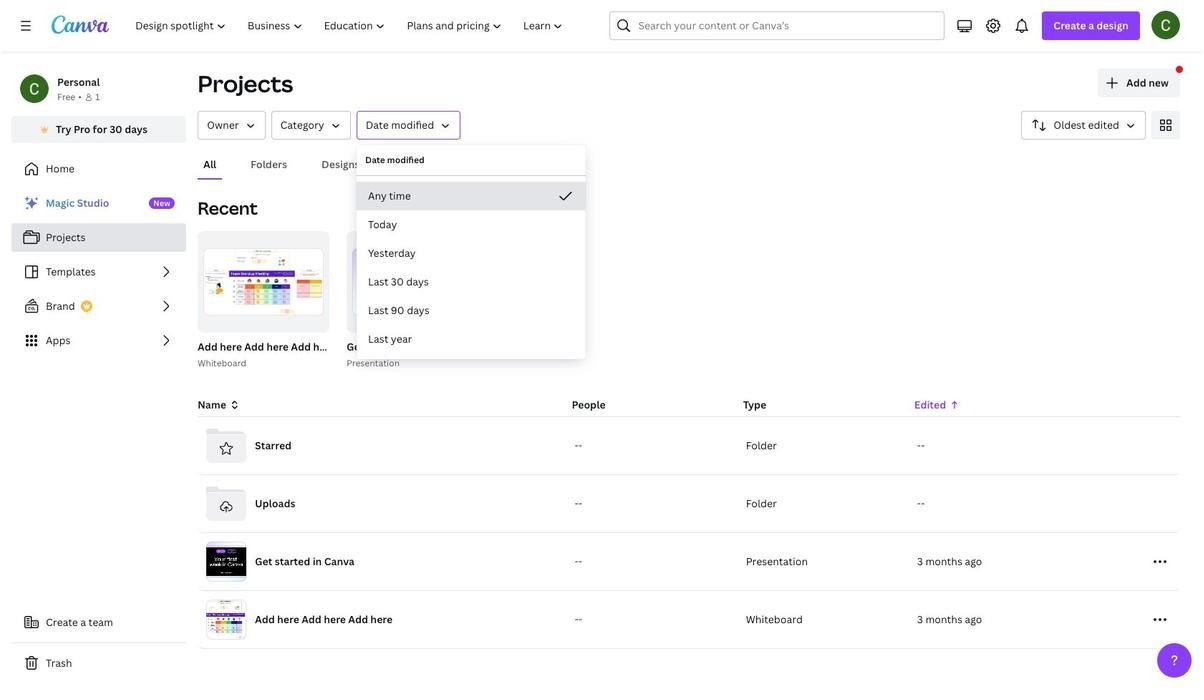 Task type: vqa. For each thing, say whether or not it's contained in the screenshot.
"James Peterson" icon
no



Task type: locate. For each thing, give the bounding box(es) containing it.
option
[[357, 182, 586, 211], [357, 211, 586, 239], [357, 239, 586, 268], [357, 268, 586, 297], [357, 297, 586, 325], [357, 325, 586, 354]]

4 option from the top
[[357, 268, 586, 297]]

1 option from the top
[[357, 182, 586, 211]]

None search field
[[610, 11, 945, 40]]

list
[[11, 189, 186, 355]]

Search search field
[[639, 12, 917, 39]]

2 group from the left
[[198, 231, 330, 333]]

6 option from the top
[[357, 325, 586, 354]]

1 group from the left
[[195, 231, 335, 371]]

2 option from the top
[[357, 211, 586, 239]]

group
[[195, 231, 335, 371], [198, 231, 330, 333], [344, 231, 479, 371], [347, 231, 479, 333]]

list box
[[357, 182, 586, 354]]

Date modified button
[[357, 111, 461, 140]]



Task type: describe. For each thing, give the bounding box(es) containing it.
5 option from the top
[[357, 297, 586, 325]]

4 group from the left
[[347, 231, 479, 333]]

top level navigation element
[[126, 11, 576, 40]]

Sort by button
[[1022, 111, 1146, 140]]

Category button
[[271, 111, 351, 140]]

3 group from the left
[[344, 231, 479, 371]]

Owner button
[[198, 111, 265, 140]]

christina overa image
[[1152, 11, 1181, 39]]

3 option from the top
[[357, 239, 586, 268]]



